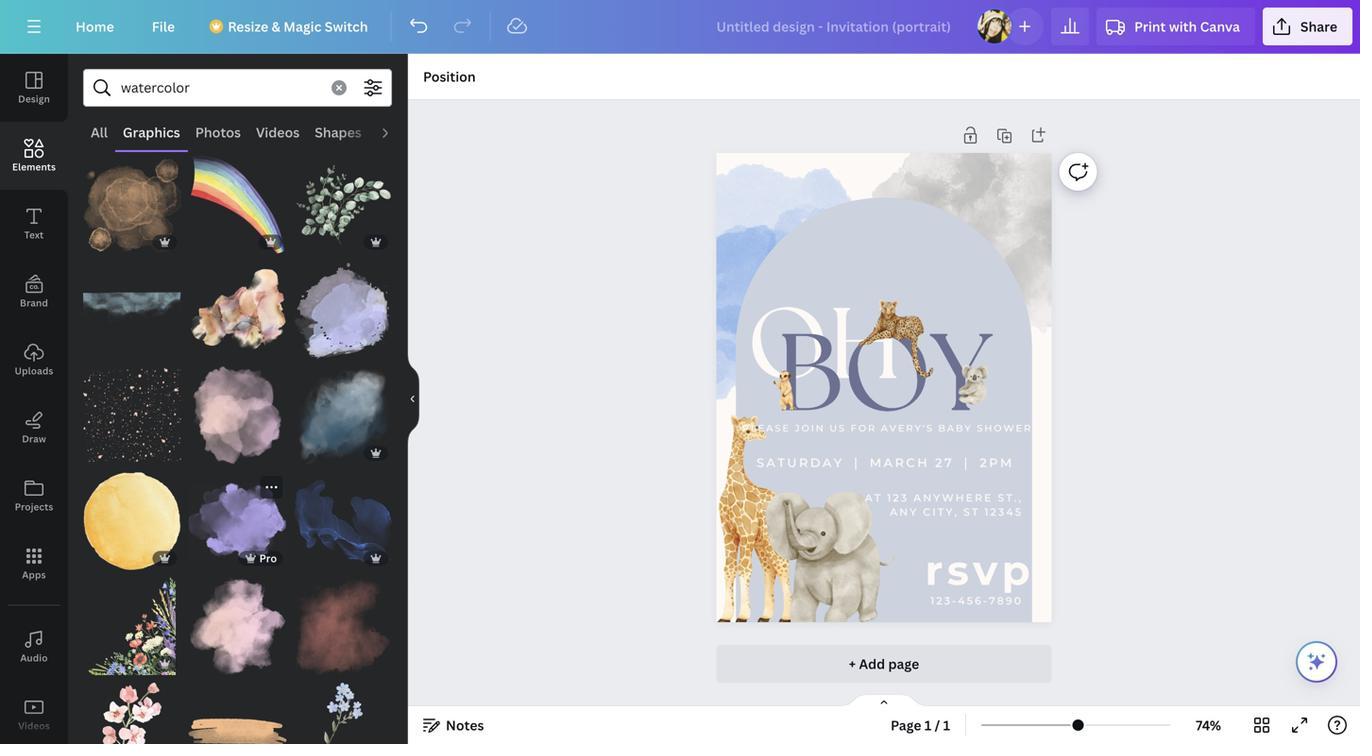 Task type: locate. For each thing, give the bounding box(es) containing it.
draw button
[[0, 394, 68, 462]]

27
[[935, 455, 954, 470]]

at 123 anywhere st., any city, st 12345
[[865, 492, 1023, 518]]

audio down apps
[[20, 652, 48, 665]]

us
[[830, 423, 847, 434]]

st.,
[[998, 492, 1023, 504]]

group
[[83, 144, 181, 254], [189, 156, 287, 254], [294, 156, 392, 254], [83, 250, 181, 359], [189, 250, 287, 359], [294, 250, 392, 359], [83, 355, 181, 465], [189, 355, 287, 465], [294, 355, 392, 465], [83, 461, 181, 570], [294, 472, 392, 570], [83, 566, 181, 676], [189, 566, 287, 676], [294, 566, 392, 676], [83, 672, 181, 745], [189, 683, 287, 745], [294, 683, 392, 745]]

abstract pink watercolor elements image
[[189, 367, 287, 465], [189, 578, 287, 676]]

resize & magic switch button
[[198, 8, 383, 45]]

with
[[1170, 17, 1198, 35]]

│ right 27
[[960, 455, 975, 470]]

0 horizontal spatial │
[[850, 455, 865, 470]]

all
[[91, 123, 108, 141]]

notes button
[[416, 711, 492, 741]]

videos button
[[249, 114, 307, 150], [0, 681, 68, 745]]

magic
[[284, 17, 322, 35]]

boy
[[777, 313, 992, 436]]

0 vertical spatial videos button
[[249, 114, 307, 150]]

draw
[[22, 433, 46, 446]]

│
[[850, 455, 865, 470], [960, 455, 975, 470]]

blue watercolor stain image
[[294, 472, 392, 570]]

1 abstract pink watercolor elements image from the top
[[189, 367, 287, 465]]

1 horizontal spatial 1
[[944, 717, 951, 735]]

apps
[[22, 569, 46, 582]]

watercolor greenery  eucalyptus bouquet image
[[294, 156, 392, 254]]

74% button
[[1178, 711, 1240, 741]]

design
[[18, 93, 50, 105]]

123-456-7890
[[931, 595, 1023, 607]]

avery's
[[881, 423, 934, 434]]

1 vertical spatial videos button
[[0, 681, 68, 745]]

photos button
[[188, 114, 249, 150]]

1 vertical spatial audio
[[20, 652, 48, 665]]

print with canva
[[1135, 17, 1241, 35]]

abstract brush stroke image
[[189, 683, 287, 745]]

side panel tab list
[[0, 54, 68, 745]]

0 horizontal spatial audio button
[[0, 613, 68, 681]]

join
[[795, 423, 826, 434]]

1 │ from the left
[[850, 455, 865, 470]]

0 horizontal spatial 1
[[925, 717, 932, 735]]

+
[[849, 655, 856, 673]]

0 vertical spatial abstract pink watercolor elements image
[[189, 367, 287, 465]]

1 vertical spatial audio button
[[0, 613, 68, 681]]

audio button right shapes
[[369, 114, 422, 150]]

audio button down apps
[[0, 613, 68, 681]]

pro group
[[189, 472, 287, 570]]

2cyc23_edu02_aug06_03 image
[[83, 261, 181, 359]]

watercolor blue wildflower image
[[294, 683, 392, 745]]

share
[[1301, 17, 1338, 35]]

0 vertical spatial audio button
[[369, 114, 422, 150]]

videos
[[256, 123, 300, 141], [18, 720, 50, 733]]

audio
[[377, 123, 415, 141], [20, 652, 48, 665]]

2 abstract pink watercolor elements image from the top
[[189, 578, 287, 676]]

graphics
[[123, 123, 180, 141]]

audio right shapes button
[[377, 123, 415, 141]]

position
[[423, 68, 476, 86]]

main menu bar
[[0, 0, 1361, 54]]

│ down for
[[850, 455, 865, 470]]

pro
[[260, 551, 277, 566]]

any
[[890, 506, 919, 518]]

home
[[76, 17, 114, 35]]

1 right /
[[944, 717, 951, 735]]

at
[[865, 492, 883, 504]]

1 horizontal spatial videos button
[[249, 114, 307, 150]]

drop water color 6 image
[[83, 156, 181, 254]]

0 horizontal spatial videos
[[18, 720, 50, 733]]

Design title text field
[[702, 8, 969, 45]]

2pm
[[980, 455, 1015, 470]]

hide image
[[407, 354, 420, 445]]

1 vertical spatial videos
[[18, 720, 50, 733]]

1
[[925, 717, 932, 735], [944, 717, 951, 735]]

saturday
[[757, 455, 844, 470]]

abstract watercolor background image
[[294, 367, 392, 465]]

+ add page button
[[717, 645, 1052, 683]]

graphics button
[[115, 114, 188, 150]]

watercolor paint splatter image
[[189, 472, 287, 570]]

0 vertical spatial videos
[[256, 123, 300, 141]]

2 │ from the left
[[960, 455, 975, 470]]

1 horizontal spatial audio
[[377, 123, 415, 141]]

1 horizontal spatial │
[[960, 455, 975, 470]]

Search elements search field
[[121, 70, 320, 106]]

apps button
[[0, 530, 68, 598]]

share button
[[1263, 8, 1353, 45]]

shower
[[977, 423, 1033, 434]]

123
[[888, 492, 909, 504]]

abstract pink watercolor elements image for the "abstract watercolor brushstroke element" image
[[189, 367, 287, 465]]

elements
[[12, 161, 56, 173]]

0 horizontal spatial audio
[[20, 652, 48, 665]]

1 horizontal spatial videos
[[256, 123, 300, 141]]

resize & magic switch
[[228, 17, 368, 35]]

audio button
[[369, 114, 422, 150], [0, 613, 68, 681]]

uploads
[[15, 365, 53, 378]]

abstract pink watercolor elements image for watercolor wildflowers design image
[[189, 578, 287, 676]]

shapes button
[[307, 114, 369, 150]]

1 left /
[[925, 717, 932, 735]]

1 vertical spatial abstract pink watercolor elements image
[[189, 578, 287, 676]]



Task type: describe. For each thing, give the bounding box(es) containing it.
page
[[889, 655, 920, 673]]

shapes
[[315, 123, 362, 141]]

watercolor rainbow image
[[189, 156, 287, 254]]

1 horizontal spatial audio button
[[369, 114, 422, 150]]

&
[[272, 17, 280, 35]]

canva assistant image
[[1306, 651, 1329, 674]]

elements button
[[0, 122, 68, 190]]

file
[[152, 17, 175, 35]]

baby
[[939, 423, 973, 434]]

resize
[[228, 17, 268, 35]]

march
[[870, 455, 930, 470]]

/
[[935, 717, 941, 735]]

page 1 / 1
[[891, 717, 951, 735]]

74%
[[1196, 717, 1222, 735]]

+ add page
[[849, 655, 920, 673]]

abstract watercolor brushstroke element image
[[83, 367, 181, 465]]

canva
[[1201, 17, 1241, 35]]

watercolor wildflowers design image
[[83, 578, 181, 676]]

videos inside side panel tab list
[[18, 720, 50, 733]]

1 1 from the left
[[925, 717, 932, 735]]

photos
[[195, 123, 241, 141]]

2 1 from the left
[[944, 717, 951, 735]]

uploads button
[[0, 326, 68, 394]]

audio inside side panel tab list
[[20, 652, 48, 665]]

for
[[851, 423, 877, 434]]

oh
[[748, 288, 902, 402]]

projects button
[[0, 462, 68, 530]]

untitled media image
[[189, 261, 287, 359]]

show pages image
[[839, 694, 930, 709]]

watercolor circle shape image
[[83, 472, 181, 570]]

saturday │ march 27 │ 2pm
[[757, 455, 1015, 470]]

add
[[859, 655, 886, 673]]

anywhere
[[914, 492, 994, 504]]

456-
[[958, 595, 989, 607]]

text
[[24, 229, 44, 241]]

print with canva button
[[1097, 8, 1256, 45]]

switch
[[325, 17, 368, 35]]

projects
[[15, 501, 53, 514]]

all button
[[83, 114, 115, 150]]

design button
[[0, 54, 68, 122]]

rsvp
[[926, 545, 1035, 596]]

7890
[[989, 595, 1023, 607]]

position button
[[416, 61, 484, 92]]

home link
[[60, 8, 129, 45]]

please join us for avery's baby shower
[[743, 423, 1033, 434]]

123-
[[931, 595, 958, 607]]

watercolor flowers illustration image
[[83, 683, 181, 745]]

watercolor paint stain image
[[294, 261, 392, 359]]

page
[[891, 717, 922, 735]]

brand button
[[0, 258, 68, 326]]

0 horizontal spatial videos button
[[0, 681, 68, 745]]

watercolor stain for decoration image
[[294, 578, 392, 676]]

file button
[[137, 8, 190, 45]]

brand
[[20, 297, 48, 309]]

please
[[743, 423, 791, 434]]

0 vertical spatial audio
[[377, 123, 415, 141]]

city,
[[923, 506, 959, 518]]

print
[[1135, 17, 1166, 35]]

st
[[964, 506, 980, 518]]

text button
[[0, 190, 68, 258]]

12345
[[985, 506, 1023, 518]]

notes
[[446, 717, 484, 735]]



Task type: vqa. For each thing, say whether or not it's contained in the screenshot.
the leftmost Videos button
yes



